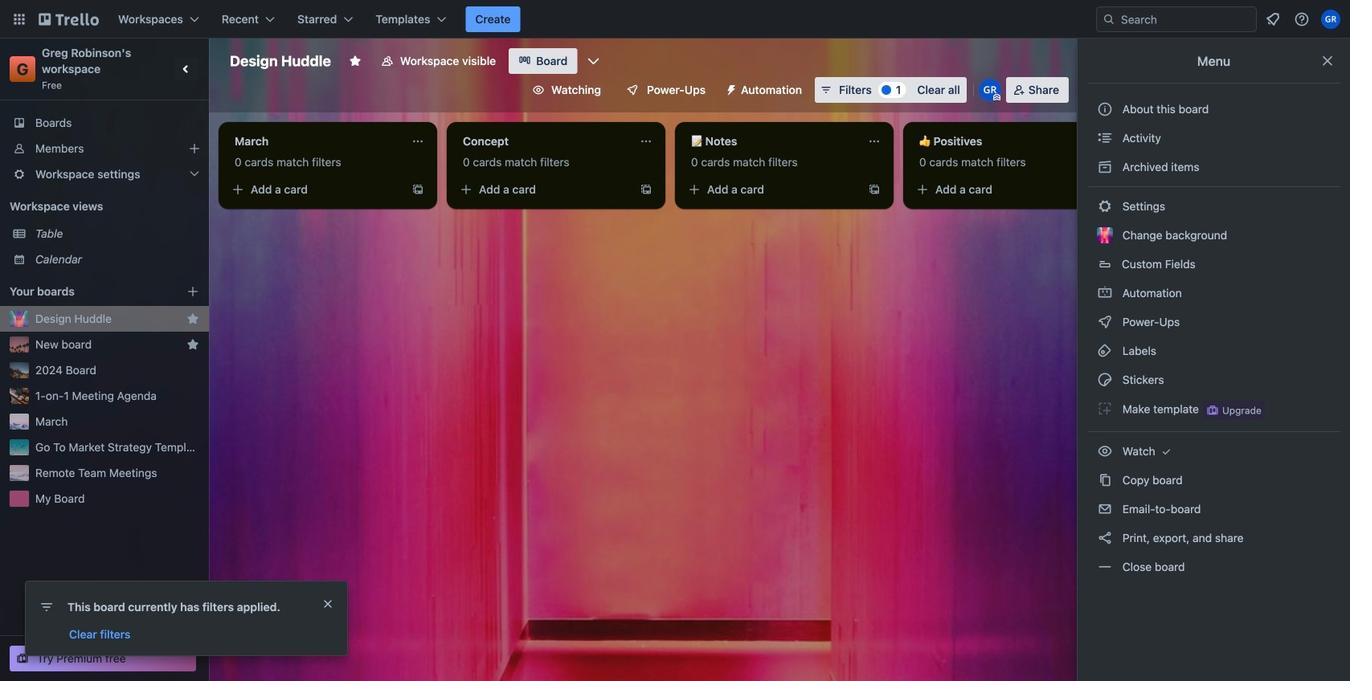 Task type: vqa. For each thing, say whether or not it's contained in the screenshot.
Template related to Inbound
no



Task type: describe. For each thing, give the bounding box(es) containing it.
0 notifications image
[[1264, 10, 1283, 29]]

workspace navigation collapse icon image
[[175, 58, 198, 80]]

search image
[[1103, 13, 1116, 26]]

back to home image
[[39, 6, 99, 32]]

2 starred icon image from the top
[[186, 338, 199, 351]]



Task type: locate. For each thing, give the bounding box(es) containing it.
2 create from template… image from the left
[[640, 183, 653, 196]]

1 create from template… image from the left
[[412, 183, 424, 196]]

add board image
[[186, 285, 199, 298]]

dismiss flag image
[[322, 598, 334, 611]]

None text field
[[225, 129, 405, 154], [453, 129, 633, 154], [225, 129, 405, 154], [453, 129, 633, 154]]

create from template… image
[[412, 183, 424, 196], [640, 183, 653, 196]]

star or unstar board image
[[349, 55, 362, 68]]

this member is an admin of this board. image
[[993, 94, 1001, 101]]

greg robinson (gregrobinson96) image
[[1322, 10, 1341, 29]]

Board name text field
[[222, 48, 339, 74]]

0 vertical spatial starred icon image
[[186, 313, 199, 326]]

alert
[[26, 582, 347, 656]]

starred icon image
[[186, 313, 199, 326], [186, 338, 199, 351]]

1 vertical spatial starred icon image
[[186, 338, 199, 351]]

sm image
[[1097, 314, 1113, 330], [1097, 343, 1113, 359], [1097, 401, 1113, 417], [1159, 444, 1175, 460], [1097, 473, 1113, 489], [1097, 531, 1113, 547]]

your boards with 8 items element
[[10, 282, 162, 301]]

open information menu image
[[1294, 11, 1310, 27]]

Search field
[[1116, 8, 1256, 31]]

None text field
[[682, 129, 862, 154], [910, 129, 1090, 154], [682, 129, 862, 154], [910, 129, 1090, 154]]

sm image
[[719, 77, 741, 100], [1097, 130, 1113, 146], [1097, 159, 1113, 175], [1097, 199, 1113, 215], [1097, 285, 1113, 301], [1097, 372, 1113, 388], [1097, 444, 1113, 460], [1097, 502, 1113, 518], [1097, 559, 1113, 576]]

primary element
[[0, 0, 1350, 39]]

1 horizontal spatial create from template… image
[[640, 183, 653, 196]]

greg robinson (gregrobinson96) image
[[979, 79, 1001, 101]]

0 horizontal spatial create from template… image
[[412, 183, 424, 196]]

create from template… image
[[868, 183, 881, 196]]

customize views image
[[585, 53, 602, 69]]

1 starred icon image from the top
[[186, 313, 199, 326]]



